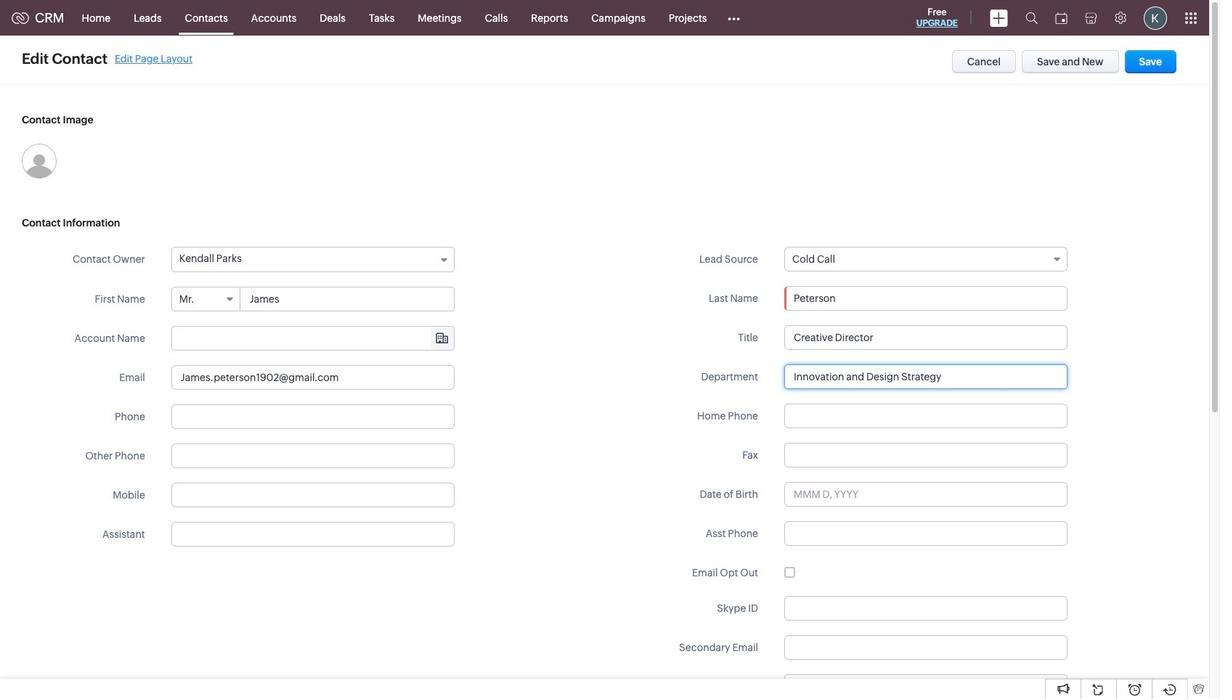 Task type: describe. For each thing, give the bounding box(es) containing it.
MMM D, YYYY text field
[[784, 482, 1068, 507]]

create menu image
[[990, 9, 1008, 27]]

logo image
[[12, 12, 29, 24]]

calendar image
[[1055, 12, 1068, 24]]



Task type: vqa. For each thing, say whether or not it's contained in the screenshot.
Calendar image
yes



Task type: locate. For each thing, give the bounding box(es) containing it.
Other Modules field
[[719, 6, 750, 29]]

profile image
[[1144, 6, 1167, 29]]

None text field
[[784, 325, 1068, 350], [171, 365, 454, 390], [784, 404, 1068, 429], [171, 405, 454, 429], [171, 444, 454, 468], [171, 483, 454, 508], [784, 521, 1068, 546], [784, 325, 1068, 350], [171, 365, 454, 390], [784, 404, 1068, 429], [171, 405, 454, 429], [171, 444, 454, 468], [171, 483, 454, 508], [784, 521, 1068, 546]]

profile element
[[1135, 0, 1176, 35]]

search element
[[1017, 0, 1047, 36]]

create menu element
[[981, 0, 1017, 35]]

None text field
[[784, 286, 1068, 311], [241, 288, 454, 311], [784, 365, 1068, 389], [784, 443, 1068, 468], [171, 522, 454, 547], [784, 596, 1068, 621], [784, 635, 1068, 660], [804, 675, 1067, 699], [784, 286, 1068, 311], [241, 288, 454, 311], [784, 365, 1068, 389], [784, 443, 1068, 468], [171, 522, 454, 547], [784, 596, 1068, 621], [784, 635, 1068, 660], [804, 675, 1067, 699]]

search image
[[1026, 12, 1038, 24]]

image image
[[22, 144, 57, 179]]

None field
[[784, 247, 1068, 272], [172, 288, 240, 311], [172, 327, 454, 350], [784, 247, 1068, 272], [172, 288, 240, 311], [172, 327, 454, 350]]



